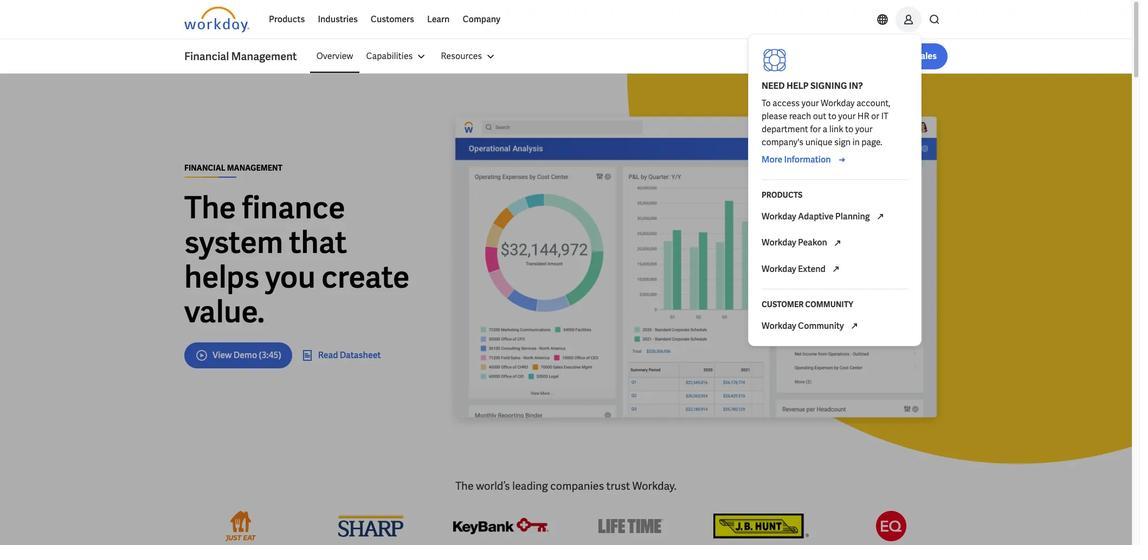 Task type: describe. For each thing, give the bounding box(es) containing it.
hr
[[858, 111, 870, 122]]

workday community link
[[756, 314, 915, 340]]

view demo (3:45) link
[[184, 343, 292, 369]]

reach
[[790, 111, 812, 122]]

account,
[[857, 98, 891, 109]]

finance
[[242, 188, 345, 228]]

sign
[[835, 137, 851, 148]]

opens in a new tab image for workday adaptive planning
[[874, 211, 887, 224]]

management
[[231, 49, 297, 63]]

list containing overview
[[310, 43, 948, 69]]

workday extend link
[[756, 256, 915, 283]]

the finance system that helps you create value.
[[184, 188, 410, 332]]

in?
[[850, 80, 864, 92]]

helps
[[184, 257, 259, 297]]

companies
[[551, 480, 605, 494]]

read datasheet link
[[301, 349, 381, 362]]

adaptive
[[799, 211, 834, 222]]

out
[[814, 111, 827, 122]]

world's
[[476, 480, 510, 494]]

extend
[[799, 264, 826, 275]]

resources button
[[435, 43, 504, 69]]

access
[[773, 98, 800, 109]]

learn button
[[421, 7, 456, 33]]

go to the homepage image
[[184, 7, 250, 33]]

management
[[227, 163, 283, 173]]

contact
[[882, 50, 914, 62]]

workday peakon
[[762, 237, 830, 249]]

department
[[762, 124, 809, 135]]

you
[[265, 257, 316, 297]]

read datasheet
[[318, 350, 381, 361]]

opens in a new tab image for workday community
[[849, 320, 862, 333]]

to
[[762, 98, 771, 109]]

it
[[882, 111, 889, 122]]

contact sales link
[[871, 43, 948, 69]]

link
[[830, 124, 844, 135]]

company's
[[762, 137, 804, 148]]

the for the finance system that helps you create value.
[[184, 188, 236, 228]]

financial
[[184, 49, 229, 63]]

workday peakon link
[[756, 230, 915, 256]]

financial management link
[[184, 49, 310, 64]]

workday adaptive planning
[[762, 211, 872, 222]]

life time fitness image
[[599, 512, 664, 542]]

workday for community
[[762, 321, 797, 332]]

2 vertical spatial your
[[856, 124, 873, 135]]

page.
[[862, 137, 883, 148]]

company
[[463, 14, 501, 25]]

financial
[[184, 163, 226, 173]]

capabilities
[[366, 50, 413, 62]]

in
[[853, 137, 860, 148]]

signing
[[811, 80, 848, 92]]

workday for extend
[[762, 264, 797, 275]]

contact sales
[[882, 50, 937, 62]]

peakon
[[799, 237, 828, 249]]

customers
[[371, 14, 414, 25]]

(3:45)
[[259, 350, 281, 361]]

financial management operational analysis dashboard showing operating expense by cost center and p&l by quarter. image
[[445, 109, 948, 432]]

datasheet
[[340, 350, 381, 361]]

view
[[213, 350, 232, 361]]

to access your workday account, please reach out to your hr or it department for a link to your company's unique sign in page.
[[762, 98, 892, 148]]

resources
[[441, 50, 482, 62]]



Task type: locate. For each thing, give the bounding box(es) containing it.
the for the world's leading companies trust workday.
[[456, 480, 474, 494]]

that
[[289, 223, 347, 262]]

0 vertical spatial opens in a new tab image
[[832, 237, 845, 250]]

community
[[806, 300, 854, 310], [799, 321, 845, 332]]

1 horizontal spatial the
[[456, 480, 474, 494]]

customers button
[[364, 7, 421, 33]]

customer
[[762, 300, 804, 310]]

sales
[[916, 50, 937, 62]]

keybank n.a. image
[[454, 512, 549, 542]]

overview
[[317, 50, 353, 62]]

products down more
[[762, 190, 803, 200]]

your left hr
[[839, 111, 856, 122]]

create
[[322, 257, 410, 297]]

opens in a new tab image for workday peakon
[[832, 237, 845, 250]]

or
[[872, 111, 880, 122]]

workday.
[[633, 480, 677, 494]]

opens in a new tab image inside workday community link
[[849, 320, 862, 333]]

more
[[762, 154, 783, 165]]

your up out at the right of the page
[[802, 98, 819, 109]]

products up management
[[269, 14, 305, 25]]

need help signing in?
[[762, 80, 864, 92]]

just eat (just-eat holding limited) image
[[226, 512, 256, 542]]

the world's leading companies trust workday.
[[456, 480, 677, 494]]

workday
[[821, 98, 855, 109], [762, 211, 797, 222], [762, 237, 797, 249], [762, 264, 797, 275], [762, 321, 797, 332]]

the left world's
[[456, 480, 474, 494]]

the down financial
[[184, 188, 236, 228]]

learn
[[427, 14, 450, 25]]

1 vertical spatial your
[[839, 111, 856, 122]]

help
[[787, 80, 809, 92]]

1 horizontal spatial opens in a new tab image
[[874, 211, 887, 224]]

industries
[[318, 14, 358, 25]]

0 vertical spatial products
[[269, 14, 305, 25]]

1 vertical spatial opens in a new tab image
[[849, 320, 862, 333]]

please
[[762, 111, 788, 122]]

demo
[[234, 350, 257, 361]]

0 horizontal spatial to
[[829, 111, 837, 122]]

industries button
[[312, 7, 364, 33]]

to right out at the right of the page
[[829, 111, 837, 122]]

opens in a new tab image right planning on the top right
[[874, 211, 887, 224]]

unique
[[806, 137, 833, 148]]

financial management
[[184, 49, 297, 63]]

workday down workday peakon
[[762, 264, 797, 275]]

1 vertical spatial to
[[846, 124, 854, 135]]

financial management
[[184, 163, 283, 173]]

workday inside "link"
[[762, 237, 797, 249]]

0 horizontal spatial the
[[184, 188, 236, 228]]

for
[[811, 124, 821, 135]]

community up workday community link
[[806, 300, 854, 310]]

products
[[269, 14, 305, 25], [762, 190, 803, 200]]

community for customer community
[[806, 300, 854, 310]]

0 vertical spatial the
[[184, 188, 236, 228]]

0 vertical spatial opens in a new tab image
[[874, 211, 887, 224]]

more information
[[762, 154, 831, 165]]

planning
[[836, 211, 871, 222]]

your
[[802, 98, 819, 109], [839, 111, 856, 122], [856, 124, 873, 135]]

opens in a new tab image inside the workday adaptive planning link
[[874, 211, 887, 224]]

leading
[[513, 480, 548, 494]]

opens in a new tab image
[[874, 211, 887, 224], [849, 320, 862, 333]]

view demo (3:45)
[[213, 350, 281, 361]]

workday extend
[[762, 264, 828, 275]]

0 vertical spatial community
[[806, 300, 854, 310]]

workday community
[[762, 321, 846, 332]]

overview link
[[310, 43, 360, 69]]

your down hr
[[856, 124, 873, 135]]

opens in a new tab image right workday community
[[849, 320, 862, 333]]

customer community
[[762, 300, 854, 310]]

menu
[[310, 43, 504, 69]]

workday up workday extend
[[762, 237, 797, 249]]

the inside the finance system that helps you create value.
[[184, 188, 236, 228]]

workday inside the to access your workday account, please reach out to your hr or it department for a link to your company's unique sign in page.
[[821, 98, 855, 109]]

list
[[310, 43, 948, 69]]

0 vertical spatial your
[[802, 98, 819, 109]]

opens in a new tab image
[[832, 237, 845, 250], [830, 263, 843, 276]]

system
[[184, 223, 283, 262]]

menu containing overview
[[310, 43, 504, 69]]

to
[[829, 111, 837, 122], [846, 124, 854, 135]]

equinti financial services company image
[[877, 512, 907, 542]]

opens in a new tab image inside the workday peakon "link"
[[832, 237, 845, 250]]

products inside 'dropdown button'
[[269, 14, 305, 25]]

need
[[762, 80, 785, 92]]

capabilities button
[[360, 43, 435, 69]]

products button
[[263, 7, 312, 33]]

information
[[785, 154, 831, 165]]

sharp healthcare image
[[339, 512, 404, 542]]

workday down the signing
[[821, 98, 855, 109]]

0 vertical spatial to
[[829, 111, 837, 122]]

1 vertical spatial products
[[762, 190, 803, 200]]

trust
[[607, 480, 631, 494]]

1 horizontal spatial products
[[762, 190, 803, 200]]

company button
[[456, 7, 507, 33]]

workday up workday peakon
[[762, 211, 797, 222]]

to right link
[[846, 124, 854, 135]]

workday down the customer
[[762, 321, 797, 332]]

more information link
[[762, 154, 849, 167]]

1 vertical spatial opens in a new tab image
[[830, 263, 843, 276]]

read
[[318, 350, 338, 361]]

0 horizontal spatial opens in a new tab image
[[849, 320, 862, 333]]

0 horizontal spatial products
[[269, 14, 305, 25]]

1 vertical spatial community
[[799, 321, 845, 332]]

community down customer community
[[799, 321, 845, 332]]

community for workday community
[[799, 321, 845, 332]]

j. b. hunt image
[[714, 512, 809, 542]]

opens in a new tab image right the "extend"
[[830, 263, 843, 276]]

1 vertical spatial the
[[456, 480, 474, 494]]

opens in a new tab image for workday extend
[[830, 263, 843, 276]]

workday for adaptive
[[762, 211, 797, 222]]

1 horizontal spatial to
[[846, 124, 854, 135]]

workday for peakon
[[762, 237, 797, 249]]

the
[[184, 188, 236, 228], [456, 480, 474, 494]]

opens in a new tab image right peakon
[[832, 237, 845, 250]]

value.
[[184, 292, 265, 332]]

opens in a new tab image inside workday extend link
[[830, 263, 843, 276]]

workday adaptive planning link
[[756, 204, 915, 230]]

a
[[823, 124, 828, 135]]



Task type: vqa. For each thing, say whether or not it's contained in the screenshot.
the middle "Skills"
no



